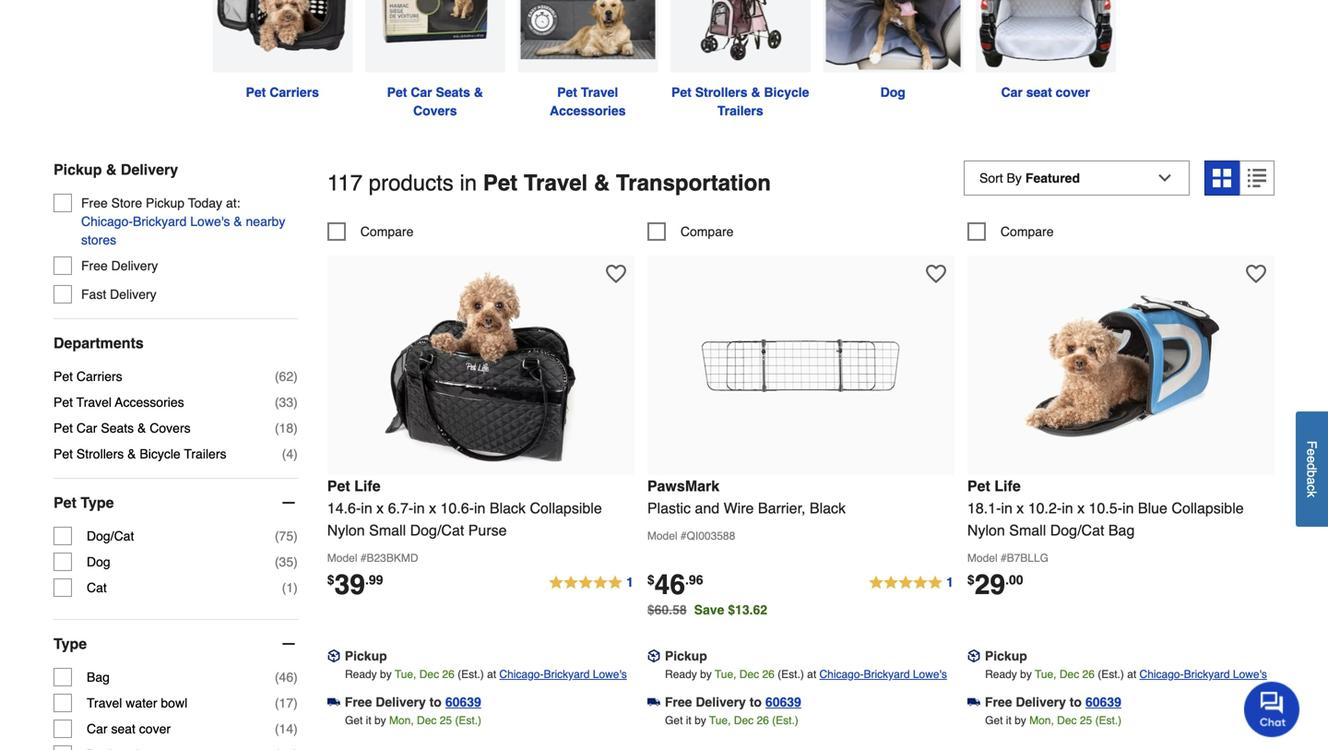 Task type: locate. For each thing, give the bounding box(es) containing it.
1 ready from the left
[[345, 668, 377, 681]]

life inside pet life 14.6-in x 6.7-in x 10.6-in black collapsible nylon small dog/cat purse
[[355, 477, 381, 495]]

cover
[[1056, 85, 1091, 100], [139, 722, 171, 737]]

1 for 39
[[627, 575, 634, 590]]

in left 10.2-
[[1002, 500, 1013, 517]]

$ inside $ 29 .00
[[968, 573, 975, 587]]

$
[[327, 573, 335, 587], [648, 573, 655, 587], [968, 573, 975, 587]]

(
[[275, 369, 279, 384], [275, 395, 279, 410], [275, 421, 279, 436], [282, 447, 286, 462], [275, 529, 279, 544], [275, 555, 279, 570], [282, 581, 286, 595], [275, 670, 279, 685], [275, 696, 279, 711], [275, 722, 279, 737]]

1 button for 46
[[869, 572, 955, 594]]

0 vertical spatial pet carriers
[[246, 85, 319, 100]]

pet travel accessories image
[[518, 0, 658, 73]]

1 minus image from the top
[[279, 494, 298, 512]]

bag
[[1109, 522, 1135, 539], [87, 670, 110, 685]]

0 vertical spatial minus image
[[279, 494, 298, 512]]

brickyard for first pickup image from the right
[[1185, 668, 1231, 681]]

10.6-
[[441, 500, 474, 517]]

1 life from the left
[[355, 477, 381, 495]]

ready for first pickup image from the right
[[986, 668, 1018, 681]]

0 horizontal spatial #
[[361, 552, 367, 565]]

5 ) from the top
[[294, 529, 298, 544]]

26
[[442, 668, 455, 681], [763, 668, 775, 681], [1083, 668, 1095, 681], [757, 714, 770, 727]]

free right 17
[[345, 695, 372, 710]]

small down 6.7-
[[369, 522, 406, 539]]

1 $ from the left
[[327, 573, 335, 587]]

pickup up chicago-brickyard lowe's & nearby stores
[[146, 196, 185, 210]]

dog/cat for 10.5-
[[1051, 522, 1105, 539]]

e up "b"
[[1305, 456, 1320, 463]]

2 horizontal spatial 1
[[947, 575, 954, 590]]

# for and
[[681, 530, 687, 543]]

1 truck filled image from the left
[[327, 696, 340, 709]]

2 horizontal spatial 60639 button
[[1086, 693, 1122, 711]]

compare inside 1001389868 element
[[361, 224, 414, 239]]

#
[[681, 530, 687, 543], [361, 552, 367, 565], [1001, 552, 1007, 565]]

2 $ from the left
[[648, 573, 655, 587]]

small inside pet life 18.1-in x 10.2-in x 10.5-in blue collapsible nylon small dog/cat bag
[[1010, 522, 1047, 539]]

) for ( 14 )
[[294, 722, 298, 737]]

life up 14.6-
[[355, 477, 381, 495]]

get for first pickup image from the right
[[986, 714, 1004, 727]]

trailers
[[718, 103, 764, 118], [184, 447, 227, 462]]

to for third pickup image from right
[[430, 695, 442, 710]]

$ for 39
[[327, 573, 335, 587]]

1 horizontal spatial 1
[[627, 575, 634, 590]]

( down 17
[[275, 722, 279, 737]]

2 x from the left
[[429, 500, 437, 517]]

2 chicago-brickyard lowe's button from the left
[[820, 665, 948, 684]]

3 ready from the left
[[986, 668, 1018, 681]]

model down plastic
[[648, 530, 678, 543]]

stores
[[81, 233, 116, 247]]

) for ( 62 )
[[294, 369, 298, 384]]

it for 2nd pickup image from the left
[[686, 714, 692, 727]]

5 stars image for 46
[[869, 572, 955, 594]]

cat
[[87, 581, 107, 595]]

pickup image up truck filled icon
[[968, 650, 981, 663]]

0 horizontal spatial to
[[430, 695, 442, 710]]

( 18 )
[[275, 421, 298, 436]]

strollers down pet strollers & bicycle trailers image
[[696, 85, 748, 100]]

heart outline image
[[606, 264, 626, 284], [926, 264, 947, 284], [1247, 264, 1267, 284]]

car seat cover link
[[970, 0, 1123, 102]]

get it by mon, dec 25 (est.)
[[345, 714, 482, 727], [986, 714, 1122, 727]]

pet life 14.6-in x 6.7-in x 10.6-in black collapsible nylon small dog/cat purse
[[327, 477, 602, 539]]

18.1-
[[968, 500, 1002, 517]]

0 horizontal spatial free delivery to 60639
[[345, 695, 482, 710]]

0 horizontal spatial ready by tue, dec 26 (est.) at chicago-brickyard lowe's
[[345, 668, 627, 681]]

) for ( 4 )
[[294, 447, 298, 462]]

nylon inside pet life 18.1-in x 10.2-in x 10.5-in blue collapsible nylon small dog/cat bag
[[968, 522, 1006, 539]]

1 horizontal spatial 60639 button
[[766, 693, 802, 711]]

0 vertical spatial carriers
[[270, 85, 319, 100]]

covers
[[413, 103, 457, 118], [150, 421, 191, 436]]

f
[[1305, 441, 1320, 449]]

minus image up 75
[[279, 494, 298, 512]]

2 ready by tue, dec 26 (est.) at chicago-brickyard lowe's from the left
[[665, 668, 948, 681]]

$ down model # b7bllg
[[968, 573, 975, 587]]

0 horizontal spatial 46
[[279, 670, 294, 685]]

trailers down pet strollers & bicycle trailers image
[[718, 103, 764, 118]]

2 60639 from the left
[[766, 695, 802, 710]]

2 black from the left
[[810, 500, 846, 517]]

strollers
[[696, 85, 748, 100], [77, 447, 124, 462]]

1 horizontal spatial strollers
[[696, 85, 748, 100]]

1 button for 39
[[548, 572, 635, 594]]

0 horizontal spatial mon,
[[389, 714, 414, 727]]

( up "( 17 )"
[[275, 670, 279, 685]]

pickup for 2nd pickup image from the left
[[665, 649, 708, 663]]

) up 35
[[294, 529, 298, 544]]

1 at from the left
[[487, 668, 497, 681]]

1 1 button from the left
[[548, 572, 635, 594]]

free down stores
[[81, 258, 108, 273]]

9 ) from the top
[[294, 696, 298, 711]]

in left 10.6-
[[414, 500, 425, 517]]

minus image
[[279, 494, 298, 512], [279, 635, 298, 653]]

pickup down $60.58 at the bottom of the page
[[665, 649, 708, 663]]

seat down pet travel & transportation type car seat cover image
[[1027, 85, 1053, 100]]

free delivery to 60639 for 2nd pickup image from the left
[[665, 695, 802, 710]]

3 compare from the left
[[1001, 224, 1054, 239]]

1 vertical spatial seats
[[101, 421, 134, 436]]

black right barrier, at bottom
[[810, 500, 846, 517]]

0 horizontal spatial trailers
[[184, 447, 227, 462]]

pickup
[[54, 161, 102, 178], [146, 196, 185, 210], [345, 649, 387, 663], [665, 649, 708, 663], [986, 649, 1028, 663]]

brickyard
[[133, 214, 187, 229], [544, 668, 590, 681], [864, 668, 910, 681], [1185, 668, 1231, 681]]

to for first pickup image from the right
[[1070, 695, 1083, 710]]

3 ready by tue, dec 26 (est.) at chicago-brickyard lowe's from the left
[[986, 668, 1268, 681]]

model for 18.1-in x 10.2-in x 10.5-in blue collapsible nylon small dog/cat bag
[[968, 552, 998, 565]]

x left 6.7-
[[377, 500, 384, 517]]

1 compare from the left
[[361, 224, 414, 239]]

0 horizontal spatial cover
[[139, 722, 171, 737]]

model up 29
[[968, 552, 998, 565]]

dog down pet travel & transportation pet type dog image
[[881, 85, 906, 100]]

33
[[279, 395, 294, 410]]

2 horizontal spatial chicago-brickyard lowe's button
[[1140, 665, 1268, 684]]

travel
[[581, 85, 619, 100], [524, 170, 588, 196], [76, 395, 112, 410], [87, 696, 122, 711]]

0 horizontal spatial at
[[487, 668, 497, 681]]

pet car seats & covers down pet car seats & covers image
[[387, 85, 487, 118]]

chat invite button image
[[1245, 681, 1301, 737]]

5 stars image left $ 46 .96 at the bottom
[[548, 572, 635, 594]]

to
[[430, 695, 442, 710], [750, 695, 762, 710], [1070, 695, 1083, 710]]

1 ready by tue, dec 26 (est.) at chicago-brickyard lowe's from the left
[[345, 668, 627, 681]]

75
[[279, 529, 294, 544]]

0 horizontal spatial 60639
[[446, 695, 482, 710]]

pet travel accessories down pet travel accessories image
[[550, 85, 626, 118]]

$13.62
[[728, 603, 768, 617]]

cover down water
[[139, 722, 171, 737]]

2 free delivery to 60639 from the left
[[665, 695, 802, 710]]

2 pickup image from the left
[[648, 650, 661, 663]]

collapsible inside pet life 14.6-in x 6.7-in x 10.6-in black collapsible nylon small dog/cat purse
[[530, 500, 602, 517]]

it for first pickup image from the right
[[1007, 714, 1012, 727]]

2 horizontal spatial #
[[1001, 552, 1007, 565]]

( 46 )
[[275, 670, 298, 685]]

1 horizontal spatial collapsible
[[1172, 500, 1245, 517]]

2 horizontal spatial ready
[[986, 668, 1018, 681]]

compare inside 1001880352 element
[[1001, 224, 1054, 239]]

small inside pet life 14.6-in x 6.7-in x 10.6-in black collapsible nylon small dog/cat purse
[[369, 522, 406, 539]]

1 horizontal spatial small
[[1010, 522, 1047, 539]]

26 for 2nd pickup image from the left
[[763, 668, 775, 681]]

car up pet type
[[77, 421, 97, 436]]

10.2-
[[1029, 500, 1062, 517]]

6 ) from the top
[[294, 555, 298, 570]]

1 horizontal spatial heart outline image
[[926, 264, 947, 284]]

( down ( 33 ) on the bottom
[[275, 421, 279, 436]]

chicago- for first pickup image from the right
[[1140, 668, 1185, 681]]

black inside pawsmark plastic and wire barrier, black
[[810, 500, 846, 517]]

( down the ( 75 ) on the bottom left of page
[[275, 555, 279, 570]]

$ inside "$ 39 .99"
[[327, 573, 335, 587]]

3 to from the left
[[1070, 695, 1083, 710]]

life
[[355, 477, 381, 495], [995, 477, 1021, 495]]

2 compare from the left
[[681, 224, 734, 239]]

1 vertical spatial pet car seats & covers
[[54, 421, 191, 436]]

2 nylon from the left
[[968, 522, 1006, 539]]

1 25 from the left
[[440, 714, 452, 727]]

actual price $39.99 element
[[327, 569, 383, 601]]

life inside pet life 18.1-in x 10.2-in x 10.5-in blue collapsible nylon small dog/cat bag
[[995, 477, 1021, 495]]

( for 17
[[275, 696, 279, 711]]

e up d
[[1305, 449, 1320, 456]]

1 it from the left
[[366, 714, 372, 727]]

ready for 2nd pickup image from the left
[[665, 668, 697, 681]]

4 ) from the top
[[294, 447, 298, 462]]

get
[[345, 714, 363, 727], [665, 714, 683, 727], [986, 714, 1004, 727]]

type button
[[54, 620, 298, 668]]

1 button
[[548, 572, 635, 594], [869, 572, 955, 594]]

26 for third pickup image from right
[[442, 668, 455, 681]]

0 horizontal spatial small
[[369, 522, 406, 539]]

5 stars image left 29
[[869, 572, 955, 594]]

1 vertical spatial type
[[54, 635, 87, 653]]

1 e from the top
[[1305, 449, 1320, 456]]

by
[[380, 668, 392, 681], [701, 668, 712, 681], [1021, 668, 1033, 681], [375, 714, 386, 727], [695, 714, 707, 727], [1015, 714, 1027, 727]]

dog up cat
[[87, 555, 110, 570]]

minus image inside type button
[[279, 635, 298, 653]]

1 mon, from the left
[[389, 714, 414, 727]]

1 pickup image from the left
[[327, 650, 340, 663]]

in left 6.7-
[[361, 500, 373, 517]]

pet strollers & bicycle trailers up pet type button
[[54, 447, 227, 462]]

46 up $60.58 at the bottom of the page
[[655, 569, 686, 601]]

chicago- for third pickup image from right
[[500, 668, 544, 681]]

nylon down 14.6-
[[327, 522, 365, 539]]

dog/cat inside pet life 14.6-in x 6.7-in x 10.6-in black collapsible nylon small dog/cat purse
[[410, 522, 464, 539]]

$ up was price $60.58 element
[[648, 573, 655, 587]]

0 horizontal spatial pet travel accessories
[[54, 395, 184, 410]]

0 horizontal spatial ready
[[345, 668, 377, 681]]

0 horizontal spatial nylon
[[327, 522, 365, 539]]

carriers down departments
[[77, 369, 122, 384]]

truck filled image
[[968, 696, 981, 709]]

( for 35
[[275, 555, 279, 570]]

pet carriers
[[246, 85, 319, 100], [54, 369, 122, 384]]

1 horizontal spatial cover
[[1056, 85, 1091, 100]]

pet inside pet car seats & covers
[[387, 85, 407, 100]]

) up ( 1 )
[[294, 555, 298, 570]]

1 button left 29
[[869, 572, 955, 594]]

35
[[279, 555, 294, 570]]

bicycle
[[765, 85, 810, 100], [140, 447, 181, 462]]

0 horizontal spatial carriers
[[77, 369, 122, 384]]

.99
[[365, 573, 383, 587]]

0 vertical spatial strollers
[[696, 85, 748, 100]]

k
[[1305, 491, 1320, 498]]

in
[[460, 170, 477, 196], [361, 500, 373, 517], [414, 500, 425, 517], [474, 500, 486, 517], [1002, 500, 1013, 517], [1062, 500, 1074, 517], [1123, 500, 1135, 517]]

2 25 from the left
[[1081, 714, 1093, 727]]

0 horizontal spatial heart outline image
[[606, 264, 626, 284]]

5 stars image
[[548, 572, 635, 594], [869, 572, 955, 594]]

3 it from the left
[[1007, 714, 1012, 727]]

truck filled image
[[327, 696, 340, 709], [648, 696, 661, 709]]

seats up pet type
[[101, 421, 134, 436]]

seats down pet car seats & covers image
[[436, 85, 471, 100]]

2 60639 button from the left
[[766, 693, 802, 711]]

0 horizontal spatial car seat cover
[[87, 722, 171, 737]]

2 horizontal spatial 60639
[[1086, 695, 1122, 710]]

10 ) from the top
[[294, 722, 298, 737]]

nylon down 18.1-
[[968, 522, 1006, 539]]

bicycle down pet strollers & bicycle trailers image
[[765, 85, 810, 100]]

1 nylon from the left
[[327, 522, 365, 539]]

pickup image
[[327, 650, 340, 663], [648, 650, 661, 663], [968, 650, 981, 663]]

collapsible for 18.1-in x 10.2-in x 10.5-in blue collapsible nylon small dog/cat bag
[[1172, 500, 1245, 517]]

bag up travel water bowl
[[87, 670, 110, 685]]

small up b7bllg
[[1010, 522, 1047, 539]]

pet carriers down departments
[[54, 369, 122, 384]]

1 horizontal spatial ready
[[665, 668, 697, 681]]

# down plastic
[[681, 530, 687, 543]]

60639 button for chicago-brickyard lowe's button associated with first pickup image from the right
[[1086, 693, 1122, 711]]

3 at from the left
[[1128, 668, 1137, 681]]

1 horizontal spatial $
[[648, 573, 655, 587]]

pet car seats & covers up pet type
[[54, 421, 191, 436]]

0 vertical spatial cover
[[1056, 85, 1091, 100]]

dog/cat
[[410, 522, 464, 539], [1051, 522, 1105, 539], [87, 529, 134, 544]]

( down 35
[[282, 581, 286, 595]]

) down 17
[[294, 722, 298, 737]]

2 horizontal spatial pickup image
[[968, 650, 981, 663]]

model up 39
[[327, 552, 358, 565]]

0 horizontal spatial model
[[327, 552, 358, 565]]

pickup image down $60.58 at the bottom of the page
[[648, 650, 661, 663]]

5000284517 element
[[648, 222, 734, 241]]

ready
[[345, 668, 377, 681], [665, 668, 697, 681], [986, 668, 1018, 681]]

1 left 29
[[947, 575, 954, 590]]

dog
[[881, 85, 906, 100], [87, 555, 110, 570]]

0 horizontal spatial accessories
[[115, 395, 184, 410]]

2 collapsible from the left
[[1172, 500, 1245, 517]]

) for ( 35 )
[[294, 555, 298, 570]]

1 horizontal spatial truck filled image
[[648, 696, 661, 709]]

collapsible inside pet life 18.1-in x 10.2-in x 10.5-in blue collapsible nylon small dog/cat bag
[[1172, 500, 1245, 517]]

1 free delivery to 60639 from the left
[[345, 695, 482, 710]]

25 for third pickup image from right
[[440, 714, 452, 727]]

pet car seats & covers
[[387, 85, 487, 118], [54, 421, 191, 436]]

0 vertical spatial car seat cover
[[1002, 85, 1091, 100]]

1 vertical spatial strollers
[[77, 447, 124, 462]]

to for 2nd pickup image from the left
[[750, 695, 762, 710]]

1 horizontal spatial life
[[995, 477, 1021, 495]]

( up 35
[[275, 529, 279, 544]]

1
[[627, 575, 634, 590], [947, 575, 954, 590], [286, 581, 294, 595]]

1 horizontal spatial seat
[[1027, 85, 1053, 100]]

seat
[[1027, 85, 1053, 100], [111, 722, 136, 737]]

3 60639 button from the left
[[1086, 693, 1122, 711]]

pickup down "$ 39 .99" on the left bottom of page
[[345, 649, 387, 663]]

(est.)
[[458, 668, 484, 681], [778, 668, 805, 681], [1098, 668, 1125, 681], [455, 714, 482, 727], [773, 714, 799, 727], [1096, 714, 1122, 727]]

bicycle inside pet strollers & bicycle trailers
[[765, 85, 810, 100]]

( up 18
[[275, 395, 279, 410]]

2 mon, from the left
[[1030, 714, 1055, 727]]

2 life from the left
[[995, 477, 1021, 495]]

brickyard for third pickup image from right
[[544, 668, 590, 681]]

1 vertical spatial 46
[[279, 670, 294, 685]]

1 vertical spatial car seat cover
[[87, 722, 171, 737]]

3 free delivery to 60639 from the left
[[986, 695, 1122, 710]]

# for 14.6-
[[361, 552, 367, 565]]

nylon for 14.6-
[[327, 522, 365, 539]]

0 vertical spatial dog
[[881, 85, 906, 100]]

carriers
[[270, 85, 319, 100], [77, 369, 122, 384]]

1 horizontal spatial bicycle
[[765, 85, 810, 100]]

2 1 button from the left
[[869, 572, 955, 594]]

free delivery
[[81, 258, 158, 273]]

tue, for 2nd pickup image from the left
[[715, 668, 737, 681]]

actual price $29.00 element
[[968, 569, 1024, 601]]

2 ) from the top
[[294, 395, 298, 410]]

1 horizontal spatial accessories
[[550, 103, 626, 118]]

2 it from the left
[[686, 714, 692, 727]]

accessories down pet travel accessories image
[[550, 103, 626, 118]]

$ inside $ 46 .96
[[648, 573, 655, 587]]

chicago-brickyard lowe's button
[[500, 665, 627, 684], [820, 665, 948, 684], [1140, 665, 1268, 684]]

60639 for chicago-brickyard lowe's button for 2nd pickup image from the left
[[766, 695, 802, 710]]

model # qi003588
[[648, 530, 736, 543]]

1 horizontal spatial get it by mon, dec 25 (est.)
[[986, 714, 1122, 727]]

( for 4
[[282, 447, 286, 462]]

2 minus image from the top
[[279, 635, 298, 653]]

$ right ( 1 )
[[327, 573, 335, 587]]

free delivery to 60639 for first pickup image from the right
[[986, 695, 1122, 710]]

2 truck filled image from the left
[[648, 696, 661, 709]]

2 at from the left
[[808, 668, 817, 681]]

0 horizontal spatial 5 stars image
[[548, 572, 635, 594]]

dog/cat down pet type
[[87, 529, 134, 544]]

1 horizontal spatial dog
[[881, 85, 906, 100]]

0 horizontal spatial 1
[[286, 581, 294, 595]]

( 33 )
[[275, 395, 298, 410]]

chicago- for 2nd pickup image from the left
[[820, 668, 864, 681]]

1 vertical spatial bicycle
[[140, 447, 181, 462]]

in left 'blue'
[[1123, 500, 1135, 517]]

4 x from the left
[[1078, 500, 1085, 517]]

pet travel accessories
[[550, 85, 626, 118], [54, 395, 184, 410]]

) up ( 33 ) on the bottom
[[294, 369, 298, 384]]

7 ) from the top
[[294, 581, 298, 595]]

pawsmark
[[648, 477, 720, 495]]

compare inside 5000284517 element
[[681, 224, 734, 239]]

1 horizontal spatial 5 stars image
[[869, 572, 955, 594]]

at
[[487, 668, 497, 681], [808, 668, 817, 681], [1128, 668, 1137, 681]]

minus image up ( 46 ) in the left bottom of the page
[[279, 635, 298, 653]]

small
[[369, 522, 406, 539], [1010, 522, 1047, 539]]

pet type button
[[54, 479, 298, 527]]

2 5 stars image from the left
[[869, 572, 955, 594]]

1 5 stars image from the left
[[548, 572, 635, 594]]

) up "( 17 )"
[[294, 670, 298, 685]]

1 x from the left
[[377, 500, 384, 517]]

1 horizontal spatial pickup image
[[648, 650, 661, 663]]

free left the store
[[81, 196, 108, 210]]

model # b7bllg
[[968, 552, 1049, 565]]

pet strollers & bicycle trailers image
[[671, 0, 811, 73]]

accessories down departments element
[[115, 395, 184, 410]]

1 horizontal spatial dog/cat
[[410, 522, 464, 539]]

ready down actual price $29.00 'element'
[[986, 668, 1018, 681]]

1 horizontal spatial 25
[[1081, 714, 1093, 727]]

get it by mon, dec 25 (est.) for first pickup image from the right
[[986, 714, 1122, 727]]

1 ) from the top
[[294, 369, 298, 384]]

1 horizontal spatial 60639
[[766, 695, 802, 710]]

3 60639 from the left
[[1086, 695, 1122, 710]]

0 horizontal spatial pet strollers & bicycle trailers
[[54, 447, 227, 462]]

1 horizontal spatial seats
[[436, 85, 471, 100]]

model for 14.6-in x 6.7-in x 10.6-in black collapsible nylon small dog/cat purse
[[327, 552, 358, 565]]

pet strollers & bicycle trailers down pet strollers & bicycle trailers image
[[672, 85, 813, 118]]

actual price $46.96 element
[[648, 569, 704, 601]]

pickup image down 39
[[327, 650, 340, 663]]

2 ready from the left
[[665, 668, 697, 681]]

x left 10.5- at the bottom right
[[1078, 500, 1085, 517]]

ready by tue, dec 26 (est.) at chicago-brickyard lowe's for first pickup image from the right
[[986, 668, 1268, 681]]

46 for ( 46 )
[[279, 670, 294, 685]]

trailers inside pet strollers & bicycle trailers
[[718, 103, 764, 118]]

0 vertical spatial covers
[[413, 103, 457, 118]]

3 chicago-brickyard lowe's button from the left
[[1140, 665, 1268, 684]]

2 horizontal spatial heart outline image
[[1247, 264, 1267, 284]]

get it by tue, dec 26 (est.)
[[665, 714, 799, 727]]

e
[[1305, 449, 1320, 456], [1305, 456, 1320, 463]]

1 to from the left
[[430, 695, 442, 710]]

60639 button for chicago-brickyard lowe's button associated with third pickup image from right
[[446, 693, 482, 711]]

2 small from the left
[[1010, 522, 1047, 539]]

1 60639 from the left
[[446, 695, 482, 710]]

3 ) from the top
[[294, 421, 298, 436]]

car seat cover down travel water bowl
[[87, 722, 171, 737]]

0 vertical spatial trailers
[[718, 103, 764, 118]]

0 horizontal spatial 25
[[440, 714, 452, 727]]

bag down 10.5- at the bottom right
[[1109, 522, 1135, 539]]

nylon inside pet life 14.6-in x 6.7-in x 10.6-in black collapsible nylon small dog/cat purse
[[327, 522, 365, 539]]

1 horizontal spatial free delivery to 60639
[[665, 695, 802, 710]]

1 horizontal spatial black
[[810, 500, 846, 517]]

free for third pickup image from right
[[345, 695, 372, 710]]

mon, for first pickup image from the right
[[1030, 714, 1055, 727]]

2 e from the top
[[1305, 456, 1320, 463]]

pet life 18.1-in x 10.2-in x 10.5-in blue collapsible nylon small dog/cat bag
[[968, 477, 1245, 539]]

at for 2nd pickup image from the left
[[808, 668, 817, 681]]

29
[[975, 569, 1006, 601]]

strollers up pet type
[[77, 447, 124, 462]]

tue,
[[395, 668, 417, 681], [715, 668, 737, 681], [1036, 668, 1057, 681], [710, 714, 731, 727]]

1 vertical spatial dog
[[87, 555, 110, 570]]

1 horizontal spatial at
[[808, 668, 817, 681]]

1 black from the left
[[490, 500, 526, 517]]

pet
[[246, 85, 266, 100], [387, 85, 407, 100], [558, 85, 578, 100], [672, 85, 692, 100], [483, 170, 518, 196], [54, 369, 73, 384], [54, 395, 73, 410], [54, 421, 73, 436], [54, 447, 73, 462], [327, 477, 350, 495], [968, 477, 991, 495], [54, 494, 77, 511]]

1 chicago-brickyard lowe's button from the left
[[500, 665, 627, 684]]

1 small from the left
[[369, 522, 406, 539]]

ready down $60.58 at the bottom of the page
[[665, 668, 697, 681]]

( 17 )
[[275, 696, 298, 711]]

x
[[377, 500, 384, 517], [429, 500, 437, 517], [1017, 500, 1025, 517], [1078, 500, 1085, 517]]

1 heart outline image from the left
[[606, 264, 626, 284]]

1 collapsible from the left
[[530, 500, 602, 517]]

0 horizontal spatial bicycle
[[140, 447, 181, 462]]

1 horizontal spatial 1 button
[[869, 572, 955, 594]]

x left 10.2-
[[1017, 500, 1025, 517]]

was price $60.58 element
[[648, 598, 695, 617]]

( up ( 33 ) on the bottom
[[275, 369, 279, 384]]

1 60639 button from the left
[[446, 693, 482, 711]]

c
[[1305, 485, 1320, 491]]

type
[[81, 494, 114, 511], [54, 635, 87, 653]]

model
[[648, 530, 678, 543], [327, 552, 358, 565], [968, 552, 998, 565]]

grid view image
[[1214, 169, 1232, 187]]

) down ( 35 )
[[294, 581, 298, 595]]

lowe's
[[190, 214, 230, 229], [593, 668, 627, 681], [914, 668, 948, 681], [1234, 668, 1268, 681]]

0 vertical spatial 46
[[655, 569, 686, 601]]

at for third pickup image from right
[[487, 668, 497, 681]]

1 horizontal spatial car seat cover
[[1002, 85, 1091, 100]]

0 horizontal spatial pet carriers
[[54, 369, 122, 384]]

pickup for third pickup image from right
[[345, 649, 387, 663]]

mon, for third pickup image from right
[[389, 714, 414, 727]]

free store pickup today at:
[[81, 196, 240, 210]]

compare for 1001389868 element
[[361, 224, 414, 239]]

cover down pet travel & transportation type car seat cover image
[[1056, 85, 1091, 100]]

f e e d b a c k button
[[1297, 411, 1329, 527]]

minus image for type
[[279, 635, 298, 653]]

0 vertical spatial type
[[81, 494, 114, 511]]

1 horizontal spatial to
[[750, 695, 762, 710]]

pickup up stores
[[54, 161, 102, 178]]

lowe's for 2nd pickup image from the left
[[914, 668, 948, 681]]

pickup down $ 29 .00
[[986, 649, 1028, 663]]

ready by tue, dec 26 (est.) at chicago-brickyard lowe's
[[345, 668, 627, 681], [665, 668, 948, 681], [986, 668, 1268, 681]]

bicycle up pet type button
[[140, 447, 181, 462]]

1 down ( 35 )
[[286, 581, 294, 595]]

black up purse
[[490, 500, 526, 517]]

pet carriers down pet carriers image at the left top of the page
[[246, 85, 319, 100]]

8 ) from the top
[[294, 670, 298, 685]]

2 horizontal spatial model
[[968, 552, 998, 565]]

1 horizontal spatial carriers
[[270, 85, 319, 100]]

2 get it by mon, dec 25 (est.) from the left
[[986, 714, 1122, 727]]

) for ( 17 )
[[294, 696, 298, 711]]

chicago-
[[81, 214, 133, 229], [500, 668, 544, 681], [820, 668, 864, 681], [1140, 668, 1185, 681]]

1001880352 element
[[968, 222, 1054, 241]]

0 vertical spatial pet strollers & bicycle trailers
[[672, 85, 813, 118]]

2 horizontal spatial to
[[1070, 695, 1083, 710]]

1 horizontal spatial #
[[681, 530, 687, 543]]

1 horizontal spatial nylon
[[968, 522, 1006, 539]]

0 horizontal spatial compare
[[361, 224, 414, 239]]

tue, for first pickup image from the right
[[1036, 668, 1057, 681]]

pet life 14.6-in x 6.7-in x 10.6-in black collapsible nylon small dog/cat purse image
[[380, 265, 583, 468]]

minus image inside pet type button
[[279, 494, 298, 512]]

car
[[411, 85, 432, 100], [1002, 85, 1023, 100], [77, 421, 97, 436], [87, 722, 108, 737]]

1 get it by mon, dec 25 (est.) from the left
[[345, 714, 482, 727]]

1 get from the left
[[345, 714, 363, 727]]

life up 18.1-
[[995, 477, 1021, 495]]

type up cat
[[81, 494, 114, 511]]

3 $ from the left
[[968, 573, 975, 587]]

minus image for pet type
[[279, 494, 298, 512]]

2 horizontal spatial $
[[968, 573, 975, 587]]

seats
[[436, 85, 471, 100], [101, 421, 134, 436]]

60639 for chicago-brickyard lowe's button associated with third pickup image from right
[[446, 695, 482, 710]]

46
[[655, 569, 686, 601], [279, 670, 294, 685]]

pet strollers & bicycle trailers
[[672, 85, 813, 118], [54, 447, 227, 462]]

) for ( 18 )
[[294, 421, 298, 436]]

1001389868 element
[[327, 222, 414, 241]]

0 vertical spatial bicycle
[[765, 85, 810, 100]]

trailers up pet type button
[[184, 447, 227, 462]]

1 button left $ 46 .96 at the bottom
[[548, 572, 635, 594]]

pet life 18.1-in x 10.2-in x 10.5-in blue collapsible nylon small dog/cat bag image
[[1020, 265, 1223, 468]]

( for 14
[[275, 722, 279, 737]]

pet inside pet life 18.1-in x 10.2-in x 10.5-in blue collapsible nylon small dog/cat bag
[[968, 477, 991, 495]]

ready right ( 46 ) in the left bottom of the page
[[345, 668, 377, 681]]

3 get from the left
[[986, 714, 1004, 727]]

) up 4
[[294, 421, 298, 436]]

dog/cat inside pet life 18.1-in x 10.2-in x 10.5-in blue collapsible nylon small dog/cat bag
[[1051, 522, 1105, 539]]

1 left actual price $46.96 element
[[627, 575, 634, 590]]

car seat cover down pet travel & transportation type car seat cover image
[[1002, 85, 1091, 100]]

dog/cat down 10.5- at the bottom right
[[1051, 522, 1105, 539]]

life for 18.1-
[[995, 477, 1021, 495]]

2 to from the left
[[750, 695, 762, 710]]

2 get from the left
[[665, 714, 683, 727]]

46 up "( 17 )"
[[279, 670, 294, 685]]



Task type: vqa. For each thing, say whether or not it's contained in the screenshot.
My Lists
no



Task type: describe. For each thing, give the bounding box(es) containing it.
pet strollers & bicycle trailers link
[[664, 0, 817, 120]]

store
[[111, 196, 142, 210]]

today
[[188, 196, 222, 210]]

17
[[279, 696, 294, 711]]

model # b23bkmd
[[327, 552, 419, 565]]

3 heart outline image from the left
[[1247, 264, 1267, 284]]

6.7-
[[388, 500, 414, 517]]

a
[[1305, 477, 1320, 485]]

0 vertical spatial pet car seats & covers
[[387, 85, 487, 118]]

departments
[[54, 335, 144, 352]]

0 horizontal spatial dog/cat
[[87, 529, 134, 544]]

lowe's for third pickup image from right
[[593, 668, 627, 681]]

pawsmark plastic and wire barrier, black
[[648, 477, 846, 517]]

14
[[279, 722, 294, 737]]

pet inside pet life 14.6-in x 6.7-in x 10.6-in black collapsible nylon small dog/cat purse
[[327, 477, 350, 495]]

pickup & delivery
[[54, 161, 178, 178]]

$ 39 .99
[[327, 569, 383, 601]]

( 62 )
[[275, 369, 298, 384]]

pet inside button
[[54, 494, 77, 511]]

117 products in pet travel & transportation
[[327, 170, 771, 196]]

4
[[286, 447, 294, 462]]

( 75 )
[[275, 529, 298, 544]]

pet travel accessories link
[[512, 0, 664, 120]]

ready for third pickup image from right
[[345, 668, 377, 681]]

it for third pickup image from right
[[366, 714, 372, 727]]

.96
[[686, 573, 704, 587]]

chicago-brickyard lowe's button for first pickup image from the right
[[1140, 665, 1268, 684]]

( 1 )
[[282, 581, 298, 595]]

free for first pickup image from the right
[[986, 695, 1013, 710]]

in right products
[[460, 170, 477, 196]]

b
[[1305, 470, 1320, 477]]

39
[[335, 569, 365, 601]]

117
[[327, 170, 363, 196]]

in up purse
[[474, 500, 486, 517]]

at for first pickup image from the right
[[1128, 668, 1137, 681]]

# for 18.1-
[[1001, 552, 1007, 565]]

1 vertical spatial seat
[[111, 722, 136, 737]]

get for third pickup image from right
[[345, 714, 363, 727]]

.00
[[1006, 573, 1024, 587]]

( for 62
[[275, 369, 279, 384]]

( for 18
[[275, 421, 279, 436]]

departments element
[[54, 334, 298, 353]]

60639 button for chicago-brickyard lowe's button for 2nd pickup image from the left
[[766, 693, 802, 711]]

1 horizontal spatial pet carriers
[[246, 85, 319, 100]]

1 vertical spatial trailers
[[184, 447, 227, 462]]

pet car seats & covers link
[[359, 0, 512, 120]]

qi003588
[[687, 530, 736, 543]]

pet type
[[54, 494, 114, 511]]

ready by tue, dec 26 (est.) at chicago-brickyard lowe's for third pickup image from right
[[345, 668, 627, 681]]

pet carriers link
[[206, 0, 359, 102]]

travel water bowl
[[87, 696, 188, 711]]

fast delivery
[[81, 287, 157, 302]]

26 for first pickup image from the right
[[1083, 668, 1095, 681]]

pet inside pet strollers & bicycle trailers
[[672, 85, 692, 100]]

0 horizontal spatial seats
[[101, 421, 134, 436]]

) for ( 1 )
[[294, 581, 298, 595]]

0 horizontal spatial dog
[[87, 555, 110, 570]]

b7bllg
[[1007, 552, 1049, 565]]

water
[[126, 696, 157, 711]]

pet car seats & covers image
[[365, 0, 506, 73]]

1 vertical spatial cover
[[139, 722, 171, 737]]

0 horizontal spatial bag
[[87, 670, 110, 685]]

dog/cat for 10.6-
[[410, 522, 464, 539]]

1 vertical spatial carriers
[[77, 369, 122, 384]]

( for 33
[[275, 395, 279, 410]]

bowl
[[161, 696, 188, 711]]

18
[[279, 421, 294, 436]]

( for 46
[[275, 670, 279, 685]]

0 vertical spatial accessories
[[550, 103, 626, 118]]

$ for 29
[[968, 573, 975, 587]]

$60.58
[[648, 603, 687, 617]]

barrier,
[[759, 500, 806, 517]]

& inside chicago-brickyard lowe's & nearby stores
[[234, 214, 242, 229]]

& inside pet car seats & covers
[[474, 85, 483, 100]]

1 vertical spatial pet carriers
[[54, 369, 122, 384]]

25 for first pickup image from the right
[[1081, 714, 1093, 727]]

compare for 5000284517 element
[[681, 224, 734, 239]]

0 vertical spatial seat
[[1027, 85, 1053, 100]]

and
[[695, 500, 720, 517]]

pickup for first pickup image from the right
[[986, 649, 1028, 663]]

blue
[[1139, 500, 1168, 517]]

$ for 46
[[648, 573, 655, 587]]

1 vertical spatial accessories
[[115, 395, 184, 410]]

) for ( 75 )
[[294, 529, 298, 544]]

$ 46 .96
[[648, 569, 704, 601]]

$ 29 .00
[[968, 569, 1024, 601]]

lowe's inside chicago-brickyard lowe's & nearby stores
[[190, 214, 230, 229]]

5 stars image for 39
[[548, 572, 635, 594]]

plastic
[[648, 500, 691, 517]]

chicago-brickyard lowe's & nearby stores button
[[81, 212, 298, 249]]

products
[[369, 170, 454, 196]]

( 4 )
[[282, 447, 298, 462]]

get it by mon, dec 25 (est.) for third pickup image from right
[[345, 714, 482, 727]]

bag inside pet life 18.1-in x 10.2-in x 10.5-in blue collapsible nylon small dog/cat bag
[[1109, 522, 1135, 539]]

pet travel & transportation type car seat cover image
[[976, 0, 1116, 73]]

compare for 1001880352 element
[[1001, 224, 1054, 239]]

list view image
[[1249, 169, 1267, 187]]

2 heart outline image from the left
[[926, 264, 947, 284]]

pet inside pet travel accessories
[[558, 85, 578, 100]]

) for ( 46 )
[[294, 670, 298, 685]]

3 x from the left
[[1017, 500, 1025, 517]]

in left 10.5- at the bottom right
[[1062, 500, 1074, 517]]

brickyard for 2nd pickup image from the left
[[864, 668, 910, 681]]

10.5-
[[1090, 500, 1123, 517]]

fast
[[81, 287, 106, 302]]

lowe's for first pickup image from the right
[[1234, 668, 1268, 681]]

tue, for third pickup image from right
[[395, 668, 417, 681]]

nearby
[[246, 214, 285, 229]]

save
[[695, 603, 725, 617]]

d
[[1305, 463, 1320, 470]]

car down pet travel & transportation type car seat cover image
[[1002, 85, 1023, 100]]

( for 1
[[282, 581, 286, 595]]

pawsmark plastic and wire barrier, black image
[[700, 265, 903, 468]]

chicago-brickyard lowe's & nearby stores
[[81, 214, 285, 247]]

( for 75
[[275, 529, 279, 544]]

f e e d b a c k
[[1305, 441, 1320, 498]]

car down pet car seats & covers image
[[411, 85, 432, 100]]

62
[[279, 369, 294, 384]]

small for 10.2-
[[1010, 522, 1047, 539]]

truck filled image for get it by tue, dec 26 (est.)
[[648, 696, 661, 709]]

life for 14.6-
[[355, 477, 381, 495]]

wire
[[724, 500, 754, 517]]

ready by tue, dec 26 (est.) at chicago-brickyard lowe's for 2nd pickup image from the left
[[665, 668, 948, 681]]

free delivery to 60639 for third pickup image from right
[[345, 695, 482, 710]]

pet carriers image
[[212, 0, 353, 73]]

14.6-
[[327, 500, 361, 517]]

0 vertical spatial pet travel accessories
[[550, 85, 626, 118]]

covers inside pet car seats & covers
[[413, 103, 457, 118]]

0 horizontal spatial pet car seats & covers
[[54, 421, 191, 436]]

60639 for chicago-brickyard lowe's button associated with first pickup image from the right
[[1086, 695, 1122, 710]]

transportation
[[616, 170, 771, 196]]

nylon for 18.1-
[[968, 522, 1006, 539]]

purse
[[469, 522, 507, 539]]

& inside pet strollers & bicycle trailers
[[752, 85, 761, 100]]

truck filled image for get it by mon, dec 25 (est.)
[[327, 696, 340, 709]]

b23bkmd
[[367, 552, 419, 565]]

model for plastic and wire barrier, black
[[648, 530, 678, 543]]

chicago- inside chicago-brickyard lowe's & nearby stores
[[81, 214, 133, 229]]

3 pickup image from the left
[[968, 650, 981, 663]]

1 for 46
[[947, 575, 954, 590]]

black inside pet life 14.6-in x 6.7-in x 10.6-in black collapsible nylon small dog/cat purse
[[490, 500, 526, 517]]

travel inside pet travel accessories
[[581, 85, 619, 100]]

brickyard inside chicago-brickyard lowe's & nearby stores
[[133, 214, 187, 229]]

small for 6.7-
[[369, 522, 406, 539]]

) for ( 33 )
[[294, 395, 298, 410]]

collapsible for 14.6-in x 6.7-in x 10.6-in black collapsible nylon small dog/cat purse
[[530, 500, 602, 517]]

1 vertical spatial covers
[[150, 421, 191, 436]]

( 14 )
[[275, 722, 298, 737]]

46 for $ 46 .96
[[655, 569, 686, 601]]

free for 2nd pickup image from the left
[[665, 695, 693, 710]]

at:
[[226, 196, 240, 210]]

pet travel & transportation pet type dog image
[[823, 0, 964, 73]]

dog link
[[817, 0, 970, 102]]

car down travel water bowl
[[87, 722, 108, 737]]

( 35 )
[[275, 555, 298, 570]]

$60.58 save $13.62
[[648, 603, 768, 617]]

chicago-brickyard lowe's button for 2nd pickup image from the left
[[820, 665, 948, 684]]

chicago-brickyard lowe's button for third pickup image from right
[[500, 665, 627, 684]]



